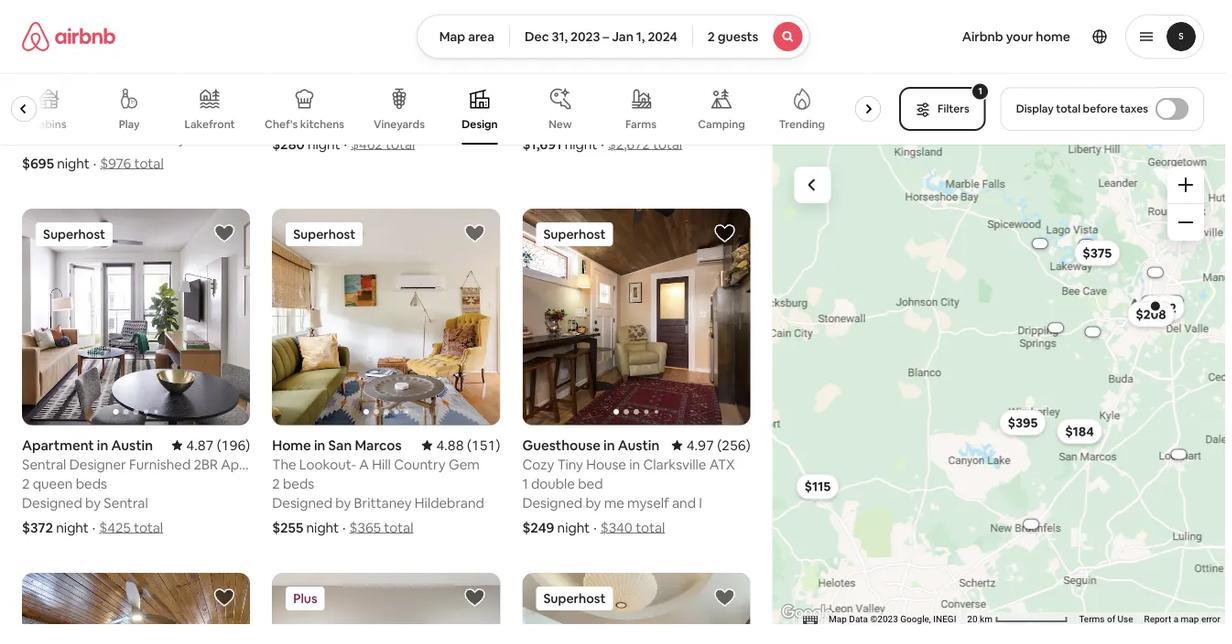 Task type: describe. For each thing, give the bounding box(es) containing it.
3
[[22, 111, 30, 128]]

night inside 4 beds $280 night · $462 total
[[308, 135, 340, 153]]

in for apartment in austin
[[97, 436, 108, 454]]

play
[[119, 117, 140, 131]]

$395 button
[[1000, 410, 1047, 436]]

$365 total button
[[350, 519, 414, 537]]

home
[[1036, 28, 1071, 45]]

new
[[549, 117, 572, 131]]

by for designed by brittaney hildebrand
[[335, 494, 351, 512]]

$184
[[1066, 423, 1095, 440]]

2 for 2 queen beds designed by sentral $372 night · $425 total
[[22, 475, 30, 493]]

featured
[[22, 130, 79, 148]]

lookout-
[[299, 456, 356, 473]]

map data ©2023 google, inegi
[[829, 614, 957, 625]]

group containing cabins
[[0, 73, 889, 145]]

20
[[968, 614, 978, 625]]

filters
[[938, 102, 970, 116]]

queen
[[33, 475, 73, 493]]

4.97 out of 5 average rating,  256 reviews image
[[672, 436, 751, 454]]

airbnb your home link
[[951, 17, 1082, 56]]

san
[[328, 436, 352, 454]]

2023
[[571, 28, 600, 45]]

$395
[[1008, 415, 1038, 431]]

chef's
[[265, 117, 298, 131]]

profile element
[[832, 0, 1204, 73]]

4.97 (256)
[[687, 436, 751, 454]]

zoom in image
[[1179, 178, 1193, 192]]

home inside home in san marcos the lookout- a hill country gem 2 beds designed by brittaney hildebrand $255 night · $365 total
[[272, 436, 311, 454]]

5.0 (5)
[[711, 72, 751, 90]]

guests
[[718, 28, 759, 45]]

before
[[1083, 102, 1118, 116]]

$249
[[522, 519, 554, 537]]

gem
[[449, 456, 480, 473]]

$462
[[351, 135, 383, 153]]

$695
[[22, 155, 54, 172]]

designed inside 2 queen beds designed by sentral $372 night · $425 total
[[22, 494, 82, 512]]

beds inside 2 queen beds designed by sentral $372 night · $425 total
[[76, 475, 107, 493]]

$425
[[99, 519, 131, 537]]

total inside guesthouse in austin cozy tiny house in clarksville atx 1 double bed designed by me myself and i $249 night · $340 total
[[636, 519, 665, 537]]

the
[[272, 456, 296, 473]]

springs
[[638, 72, 686, 90]]

house
[[586, 456, 626, 473]]

night inside 2 queen beds designed by sentral $372 night · $425 total
[[56, 519, 89, 537]]

4.97
[[687, 436, 714, 454]]

beds inside 11 beds $1,691 night · $2,672 total
[[537, 111, 568, 128]]

taxes
[[1120, 102, 1149, 116]]

in for home in lockhart
[[64, 72, 75, 90]]

2 inside home in san marcos the lookout- a hill country gem 2 beds designed by brittaney hildebrand $255 night · $365 total
[[272, 475, 280, 493]]

add to wishlist: cabin in austin image
[[214, 587, 236, 609]]

total inside 4 beds $280 night · $462 total
[[386, 135, 415, 153]]

(151)
[[467, 436, 500, 454]]

lakefront
[[185, 117, 235, 131]]

home in dripping springs
[[522, 72, 686, 90]]

sentral
[[104, 494, 148, 512]]

by inside 2 queen beds designed by sentral $372 night · $425 total
[[85, 494, 101, 512]]

night inside guesthouse in austin cozy tiny house in clarksville atx 1 double bed designed by me myself and i $249 night · $340 total
[[557, 519, 590, 537]]

dec
[[525, 28, 549, 45]]

· inside 4 beds $280 night · $462 total
[[344, 135, 347, 153]]

$425 total button
[[99, 519, 163, 537]]

night inside 11 beds $1,691 night · $2,672 total
[[565, 135, 597, 153]]

©2023
[[871, 614, 898, 625]]

google image
[[777, 602, 838, 626]]

–
[[603, 28, 609, 45]]

vineyards
[[374, 117, 425, 131]]

20 km button
[[962, 613, 1074, 626]]

2 guests button
[[692, 15, 810, 59]]

3 king beds featured in texas monthly $695 night · $976 total
[[22, 111, 186, 172]]

home for home in lockhart
[[22, 72, 61, 90]]

2 queen beds designed by sentral $372 night · $425 total
[[22, 475, 163, 537]]

designed for designed by me myself and i
[[522, 494, 583, 512]]

(5)
[[734, 72, 751, 90]]

· inside 11 beds $1,691 night · $2,672 total
[[601, 135, 604, 153]]

data
[[849, 614, 868, 625]]

in for guesthouse in austin cozy tiny house in clarksville atx 1 double bed designed by me myself and i $249 night · $340 total
[[604, 436, 615, 454]]

4.95
[[436, 72, 464, 90]]

night inside '3 king beds featured in texas monthly $695 night · $976 total'
[[57, 155, 90, 172]]

report
[[1145, 614, 1172, 625]]

a
[[359, 456, 369, 473]]

in for home in dripping springs
[[564, 72, 576, 90]]

monthly
[[134, 130, 186, 148]]

camping
[[698, 117, 745, 131]]

home in lockhart
[[22, 72, 136, 90]]

$1,691
[[522, 135, 562, 153]]

(139)
[[467, 72, 500, 90]]

4.87
[[186, 436, 214, 454]]

2024
[[648, 28, 678, 45]]

map area button
[[417, 15, 510, 59]]

dripping
[[579, 72, 635, 90]]

jan
[[612, 28, 634, 45]]

map area
[[439, 28, 495, 45]]

home in san marcos the lookout- a hill country gem 2 beds designed by brittaney hildebrand $255 night · $365 total
[[272, 436, 484, 537]]

hill
[[372, 456, 391, 473]]

$208
[[1136, 306, 1167, 323]]

add to wishlist: home in san marcos image
[[464, 223, 486, 245]]

total inside home in san marcos the lookout- a hill country gem 2 beds designed by brittaney hildebrand $255 night · $365 total
[[384, 519, 414, 537]]

total inside 2 queen beds designed by sentral $372 night · $425 total
[[134, 519, 163, 537]]

austin for apartment
[[111, 436, 153, 454]]

· inside guesthouse in austin cozy tiny house in clarksville atx 1 double bed designed by me myself and i $249 night · $340 total
[[594, 519, 597, 537]]

$375 button
[[1075, 240, 1121, 266]]

$2,672 total button
[[608, 135, 682, 153]]

$115 button
[[797, 474, 839, 500]]

total inside display total before taxes button
[[1056, 102, 1081, 116]]

hildebrand
[[415, 494, 484, 512]]

none search field containing map area
[[417, 15, 810, 59]]

me
[[604, 494, 624, 512]]

$184 button
[[1058, 419, 1103, 444]]



Task type: vqa. For each thing, say whether or not it's contained in the screenshot.
1st 97
no



Task type: locate. For each thing, give the bounding box(es) containing it.
designed
[[22, 494, 82, 512], [272, 494, 332, 512], [522, 494, 583, 512]]

0 vertical spatial map
[[439, 28, 465, 45]]

in left lockhart
[[64, 72, 75, 90]]

chef's kitchens
[[265, 117, 344, 131]]

dec 31, 2023 – jan 1, 2024 button
[[509, 15, 693, 59]]

airbnb your home
[[962, 28, 1071, 45]]

map
[[1181, 614, 1199, 625]]

austin for guesthouse
[[618, 436, 660, 454]]

night inside home in san marcos the lookout- a hill country gem 2 beds designed by brittaney hildebrand $255 night · $365 total
[[306, 519, 339, 537]]

night
[[308, 135, 340, 153], [565, 135, 597, 153], [57, 155, 90, 172], [56, 519, 89, 537], [306, 519, 339, 537], [557, 519, 590, 537]]

1 horizontal spatial $372
[[1148, 300, 1177, 316]]

and
[[672, 494, 696, 512]]

double
[[531, 475, 575, 493]]

1 vertical spatial $372
[[22, 519, 53, 537]]

1 horizontal spatial home
[[272, 436, 311, 454]]

cozy
[[522, 456, 554, 473]]

4.87 out of 5 average rating,  196 reviews image
[[172, 436, 250, 454]]

$208 button
[[1128, 302, 1175, 327]]

2 austin from the left
[[618, 436, 660, 454]]

total down monthly
[[134, 155, 164, 172]]

in inside home in san marcos the lookout- a hill country gem 2 beds designed by brittaney hildebrand $255 night · $365 total
[[314, 436, 326, 454]]

5.0 out of 5 average rating,  5 reviews image
[[696, 72, 751, 90]]

0 horizontal spatial austin
[[111, 436, 153, 454]]

bed
[[578, 475, 603, 493]]

(27)
[[225, 72, 250, 90]]

0 horizontal spatial home
[[22, 72, 61, 90]]

keyboard shortcuts image
[[803, 616, 818, 625]]

20 km
[[968, 614, 995, 625]]

map left area
[[439, 28, 465, 45]]

night down kitchens
[[308, 135, 340, 153]]

night left the $425
[[56, 519, 89, 537]]

$115
[[805, 479, 831, 495]]

myself
[[628, 494, 669, 512]]

add to wishlist: guesthouse in austin image
[[714, 223, 736, 245]]

·
[[344, 135, 347, 153], [601, 135, 604, 153], [93, 155, 96, 172], [92, 519, 96, 537], [343, 519, 346, 537], [594, 519, 597, 537]]

· left the $425
[[92, 519, 96, 537]]

1 horizontal spatial designed
[[272, 494, 332, 512]]

home up "11"
[[522, 72, 561, 90]]

map
[[439, 28, 465, 45], [829, 614, 847, 625]]

home
[[22, 72, 61, 90], [522, 72, 561, 90], [272, 436, 311, 454]]

country
[[394, 456, 446, 473]]

2 horizontal spatial by
[[586, 494, 601, 512]]

designed down queen
[[22, 494, 82, 512]]

apartment in austin
[[22, 436, 153, 454]]

0 horizontal spatial map
[[439, 28, 465, 45]]

$255
[[272, 519, 303, 537]]

by up $365
[[335, 494, 351, 512]]

night right "$249"
[[557, 519, 590, 537]]

$365
[[350, 519, 381, 537]]

by for designed by me myself and i
[[586, 494, 601, 512]]

3 by from the left
[[586, 494, 601, 512]]

report a map error
[[1145, 614, 1221, 625]]

$372 button
[[1139, 295, 1185, 321]]

king
[[33, 111, 59, 128]]

lockhart
[[78, 72, 136, 90]]

(196)
[[217, 436, 250, 454]]

4.93 out of 5 average rating,  27 reviews image
[[180, 72, 250, 90]]

design
[[462, 117, 498, 131]]

2 by from the left
[[335, 494, 351, 512]]

0 horizontal spatial designed
[[22, 494, 82, 512]]

0 vertical spatial $372
[[1148, 300, 1177, 316]]

beds inside '3 king beds featured in texas monthly $695 night · $976 total'
[[62, 111, 94, 128]]

1 down cozy
[[522, 475, 528, 493]]

atx
[[710, 456, 735, 473]]

zoom out image
[[1179, 215, 1193, 230]]

by
[[85, 494, 101, 512], [335, 494, 351, 512], [586, 494, 601, 512]]

in up house
[[604, 436, 615, 454]]

display
[[1016, 102, 1054, 116]]

11
[[522, 111, 534, 128]]

in left dripping
[[564, 72, 576, 90]]

1 designed from the left
[[22, 494, 82, 512]]

map inside button
[[439, 28, 465, 45]]

total down sentral
[[134, 519, 163, 537]]

trending
[[779, 117, 825, 131]]

2 left "guests"
[[708, 28, 715, 45]]

· left $976
[[93, 155, 96, 172]]

· inside home in san marcos the lookout- a hill country gem 2 beds designed by brittaney hildebrand $255 night · $365 total
[[343, 519, 346, 537]]

night down featured
[[57, 155, 90, 172]]

(256)
[[717, 436, 751, 454]]

· inside '3 king beds featured in texas monthly $695 night · $976 total'
[[93, 155, 96, 172]]

display total before taxes button
[[1001, 87, 1204, 131]]

$372 inside 2 queen beds designed by sentral $372 night · $425 total
[[22, 519, 53, 537]]

total down myself
[[636, 519, 665, 537]]

total down vineyards at top
[[386, 135, 415, 153]]

2 inside button
[[708, 28, 715, 45]]

designed down double
[[522, 494, 583, 512]]

beds inside home in san marcos the lookout- a hill country gem 2 beds designed by brittaney hildebrand $255 night · $365 total
[[283, 475, 314, 493]]

designed for designed by brittaney hildebrand
[[272, 494, 332, 512]]

in for home in san marcos the lookout- a hill country gem 2 beds designed by brittaney hildebrand $255 night · $365 total
[[314, 436, 326, 454]]

1 down the airbnb
[[979, 85, 983, 97]]

· left the $462
[[344, 135, 347, 153]]

0 horizontal spatial $372
[[22, 519, 53, 537]]

2
[[708, 28, 715, 45], [22, 475, 30, 493], [272, 475, 280, 493]]

$375
[[1083, 245, 1112, 262]]

1 vertical spatial map
[[829, 614, 847, 625]]

apartment
[[22, 436, 94, 454]]

terms of use link
[[1079, 614, 1134, 625]]

None search field
[[417, 15, 810, 59]]

4
[[272, 111, 280, 128]]

filters button
[[900, 87, 986, 131]]

add to wishlist: villa in austin image
[[714, 587, 736, 609]]

home for home in dripping springs
[[522, 72, 561, 90]]

4.88 out of 5 average rating,  151 reviews image
[[422, 436, 500, 454]]

beds down the apartment in austin
[[76, 475, 107, 493]]

beds right "11"
[[537, 111, 568, 128]]

4.95 out of 5 average rating,  139 reviews image
[[422, 72, 500, 90]]

2 horizontal spatial designed
[[522, 494, 583, 512]]

add to wishlist: apartment in austin image
[[214, 223, 236, 245]]

home up the
[[272, 436, 311, 454]]

5.0
[[711, 72, 731, 90]]

kitchens
[[300, 117, 344, 131]]

by inside home in san marcos the lookout- a hill country gem 2 beds designed by brittaney hildebrand $255 night · $365 total
[[335, 494, 351, 512]]

4 beds $280 night · $462 total
[[272, 111, 415, 153]]

total left before
[[1056, 102, 1081, 116]]

of
[[1107, 614, 1116, 625]]

by left sentral
[[85, 494, 101, 512]]

4.93
[[194, 72, 222, 90]]

· left $2,672
[[601, 135, 604, 153]]

in left san
[[314, 436, 326, 454]]

map for map area
[[439, 28, 465, 45]]

2 inside 2 queen beds designed by sentral $372 night · $425 total
[[22, 475, 30, 493]]

· left $365
[[343, 519, 346, 537]]

night down new
[[565, 135, 597, 153]]

4.87 (196)
[[186, 436, 250, 454]]

3 designed from the left
[[522, 494, 583, 512]]

guesthouse in austin cozy tiny house in clarksville atx 1 double bed designed by me myself and i $249 night · $340 total
[[522, 436, 735, 537]]

1 horizontal spatial by
[[335, 494, 351, 512]]

0 horizontal spatial 1
[[522, 475, 528, 493]]

1 inside guesthouse in austin cozy tiny house in clarksville atx 1 double bed designed by me myself and i $249 night · $340 total
[[522, 475, 528, 493]]

1 horizontal spatial map
[[829, 614, 847, 625]]

1 horizontal spatial austin
[[618, 436, 660, 454]]

in left texas
[[82, 130, 93, 148]]

designed up $255
[[272, 494, 332, 512]]

inegi
[[934, 614, 957, 625]]

2 designed from the left
[[272, 494, 332, 512]]

4.88 (151)
[[436, 436, 500, 454]]

2 down the
[[272, 475, 280, 493]]

2 left queen
[[22, 475, 30, 493]]

austin inside guesthouse in austin cozy tiny house in clarksville atx 1 double bed designed by me myself and i $249 night · $340 total
[[618, 436, 660, 454]]

home up king
[[22, 72, 61, 90]]

clarksville
[[643, 456, 707, 473]]

beds right king
[[62, 111, 94, 128]]

total down brittaney at the bottom left
[[384, 519, 414, 537]]

austin up house
[[618, 436, 660, 454]]

1 vertical spatial 1
[[522, 475, 528, 493]]

1 austin from the left
[[111, 436, 153, 454]]

total inside '3 king beds featured in texas monthly $695 night · $976 total'
[[134, 155, 164, 172]]

beds inside 4 beds $280 night · $462 total
[[283, 111, 315, 128]]

$280
[[272, 135, 305, 153]]

$976 total button
[[100, 155, 164, 172]]

km
[[980, 614, 993, 625]]

dec 31, 2023 – jan 1, 2024
[[525, 28, 678, 45]]

$372
[[1148, 300, 1177, 316], [22, 519, 53, 537]]

4.88
[[436, 436, 464, 454]]

11 beds $1,691 night · $2,672 total
[[522, 111, 682, 153]]

2 horizontal spatial 2
[[708, 28, 715, 45]]

$462 total button
[[351, 135, 415, 153]]

designed inside home in san marcos the lookout- a hill country gem 2 beds designed by brittaney hildebrand $255 night · $365 total
[[272, 494, 332, 512]]

2 horizontal spatial home
[[522, 72, 561, 90]]

$340
[[601, 519, 633, 537]]

· inside 2 queen beds designed by sentral $372 night · $425 total
[[92, 519, 96, 537]]

austin
[[111, 436, 153, 454], [618, 436, 660, 454]]

designed inside guesthouse in austin cozy tiny house in clarksville atx 1 double bed designed by me myself and i $249 night · $340 total
[[522, 494, 583, 512]]

beds down the
[[283, 475, 314, 493]]

in inside '3 king beds featured in texas monthly $695 night · $976 total'
[[82, 130, 93, 148]]

1 horizontal spatial 1
[[979, 85, 983, 97]]

beds right 4 at top left
[[283, 111, 315, 128]]

· left $340 at bottom
[[594, 519, 597, 537]]

by down bed
[[586, 494, 601, 512]]

$372 inside button
[[1148, 300, 1177, 316]]

total down farms
[[653, 135, 682, 153]]

in right house
[[629, 456, 640, 473]]

2 guests
[[708, 28, 759, 45]]

0 vertical spatial 1
[[979, 85, 983, 97]]

1 by from the left
[[85, 494, 101, 512]]

austin up sentral
[[111, 436, 153, 454]]

google map
showing 20 stays. region
[[773, 145, 1226, 626]]

marcos
[[355, 436, 402, 454]]

1 horizontal spatial 2
[[272, 475, 280, 493]]

group
[[0, 73, 889, 145], [22, 209, 250, 426], [272, 209, 500, 426], [522, 209, 751, 426], [22, 573, 250, 626], [272, 573, 500, 626], [522, 573, 751, 626]]

your
[[1006, 28, 1033, 45]]

night right $255
[[306, 519, 339, 537]]

0 horizontal spatial 2
[[22, 475, 30, 493]]

in right apartment
[[97, 436, 108, 454]]

total inside 11 beds $1,691 night · $2,672 total
[[653, 135, 682, 153]]

0 horizontal spatial by
[[85, 494, 101, 512]]

add to wishlist: home in austin image
[[464, 587, 486, 609]]

map left the 'data'
[[829, 614, 847, 625]]

terms
[[1079, 614, 1105, 625]]

by inside guesthouse in austin cozy tiny house in clarksville atx 1 double bed designed by me myself and i $249 night · $340 total
[[586, 494, 601, 512]]

map for map data ©2023 google, inegi
[[829, 614, 847, 625]]

2 for 2 guests
[[708, 28, 715, 45]]



